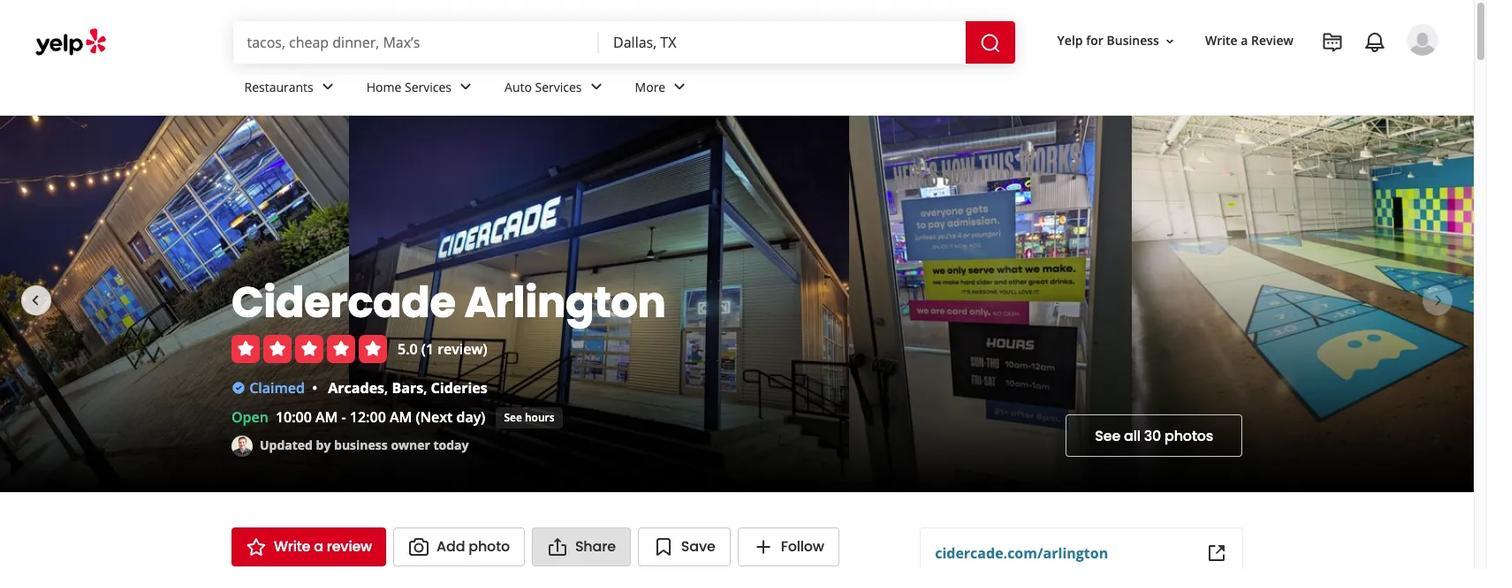 Task type: describe. For each thing, give the bounding box(es) containing it.
day)
[[456, 407, 486, 427]]

write for write a review
[[1205, 32, 1238, 49]]

owner
[[391, 436, 430, 453]]

follow
[[781, 536, 824, 557]]

business
[[334, 436, 388, 453]]

updated
[[260, 436, 313, 453]]

2 photo of cidercade arlington - arlington, tx, us. image from the left
[[349, 116, 849, 492]]

1 , from the left
[[384, 378, 388, 398]]

2 am from the left
[[390, 407, 412, 427]]

arcades
[[328, 378, 384, 398]]

auto services
[[505, 78, 582, 95]]

see hours
[[504, 410, 555, 425]]

follow button
[[738, 528, 839, 566]]

see all 30 photos
[[1095, 426, 1213, 446]]

share
[[575, 536, 616, 557]]

save button
[[638, 528, 731, 566]]

notifications image
[[1364, 32, 1386, 53]]

24 share v2 image
[[547, 536, 568, 558]]

search image
[[980, 32, 1001, 54]]

bars
[[392, 378, 423, 398]]

cidercade.com/arlington
[[935, 544, 1108, 563]]

5 star rating image
[[232, 335, 387, 363]]

cidercade arlington
[[232, 273, 666, 332]]

add photo link
[[393, 528, 525, 566]]

24 add v2 image
[[753, 536, 774, 558]]

claimed
[[249, 378, 305, 398]]

home
[[367, 78, 402, 95]]

2 , from the left
[[423, 378, 427, 398]]

4 photo of cidercade arlington - arlington, tx, us. image from the left
[[1132, 116, 1487, 492]]

12:00
[[350, 407, 386, 427]]

10:00
[[276, 407, 312, 427]]

5.0 (1 review)
[[398, 339, 488, 359]]

review
[[327, 536, 372, 557]]

30
[[1144, 426, 1161, 446]]

previous image
[[25, 290, 46, 311]]

services for auto services
[[535, 78, 582, 95]]

24 star v2 image
[[246, 536, 267, 558]]

1 am from the left
[[316, 407, 338, 427]]

-
[[342, 407, 346, 427]]

auto
[[505, 78, 532, 95]]

hours
[[525, 410, 555, 425]]

restaurants
[[244, 78, 313, 95]]

add photo
[[437, 536, 510, 557]]

write for write a review
[[274, 536, 310, 557]]

add
[[437, 536, 465, 557]]

auto services link
[[491, 64, 621, 115]]

see for see hours
[[504, 410, 522, 425]]

24 chevron down v2 image for restaurants
[[317, 76, 338, 98]]

photos
[[1165, 426, 1213, 446]]

24 external link v2 image
[[1206, 543, 1228, 564]]

services for home services
[[405, 78, 452, 95]]

cideries link
[[431, 378, 488, 398]]

none field near
[[613, 33, 951, 52]]

24 save outline v2 image
[[653, 536, 674, 558]]

more link
[[621, 64, 705, 115]]

24 chevron down v2 image for auto services
[[586, 76, 607, 98]]



Task type: vqa. For each thing, say whether or not it's contained in the screenshot.
See all 30 photos
yes



Task type: locate. For each thing, give the bounding box(es) containing it.
0 horizontal spatial see
[[504, 410, 522, 425]]

1 vertical spatial see
[[1095, 426, 1121, 446]]

24 chevron down v2 image inside restaurants link
[[317, 76, 338, 98]]

yelp for business
[[1057, 32, 1159, 49]]

write a review
[[274, 536, 372, 557]]

a
[[1241, 32, 1248, 49], [314, 536, 323, 557]]

24 chevron down v2 image inside home services link
[[455, 76, 476, 98]]

home services
[[367, 78, 452, 95]]

services right auto
[[535, 78, 582, 95]]

24 chevron down v2 image left auto
[[455, 76, 476, 98]]

24 chevron down v2 image inside more link
[[669, 76, 690, 98]]

1 none field from the left
[[247, 33, 585, 52]]

1 horizontal spatial ,
[[423, 378, 427, 398]]

0 vertical spatial write
[[1205, 32, 1238, 49]]

16 claim filled v2 image
[[232, 381, 246, 395]]

0 horizontal spatial none field
[[247, 33, 585, 52]]

a for review
[[314, 536, 323, 557]]

1 horizontal spatial am
[[390, 407, 412, 427]]

16 chevron down v2 image
[[1163, 34, 1177, 48]]

1 photo of cidercade arlington - arlington, tx, us. image from the left
[[0, 116, 349, 492]]

for
[[1086, 32, 1104, 49]]

save
[[681, 536, 715, 557]]

see left "all"
[[1095, 426, 1121, 446]]

0 horizontal spatial write
[[274, 536, 310, 557]]

1 vertical spatial write
[[274, 536, 310, 557]]

24 chevron down v2 image
[[586, 76, 607, 98], [669, 76, 690, 98]]

business categories element
[[230, 64, 1439, 115]]

write a review link
[[232, 528, 386, 566]]

,
[[384, 378, 388, 398], [423, 378, 427, 398]]

see left hours
[[504, 410, 522, 425]]

write
[[1205, 32, 1238, 49], [274, 536, 310, 557]]

by
[[316, 436, 331, 453]]

yelp
[[1057, 32, 1083, 49]]

none field find
[[247, 33, 585, 52]]

today
[[433, 436, 469, 453]]

, up (next
[[423, 378, 427, 398]]

24 chevron down v2 image for more
[[669, 76, 690, 98]]

next image
[[1428, 290, 1449, 311]]

0 horizontal spatial a
[[314, 536, 323, 557]]

(next
[[416, 407, 453, 427]]

all
[[1124, 426, 1141, 446]]

see
[[504, 410, 522, 425], [1095, 426, 1121, 446]]

arcades , bars , cideries
[[328, 378, 488, 398]]

write a review link
[[1198, 25, 1301, 57]]

review)
[[438, 339, 488, 359]]

1 horizontal spatial 24 chevron down v2 image
[[669, 76, 690, 98]]

more
[[635, 78, 666, 95]]

write inside "user actions" element
[[1205, 32, 1238, 49]]

write a review
[[1205, 32, 1294, 49]]

24 chevron down v2 image right auto services
[[586, 76, 607, 98]]

1 horizontal spatial a
[[1241, 32, 1248, 49]]

photo
[[469, 536, 510, 557]]

review
[[1251, 32, 1294, 49]]

1 24 chevron down v2 image from the left
[[586, 76, 607, 98]]

0 horizontal spatial ,
[[384, 378, 388, 398]]

arlington
[[464, 273, 666, 332]]

2 24 chevron down v2 image from the left
[[455, 76, 476, 98]]

am up owner
[[390, 407, 412, 427]]

3 photo of cidercade arlington - arlington, tx, us. image from the left
[[849, 116, 1132, 492]]

Find text field
[[247, 33, 585, 52]]

write left review
[[1205, 32, 1238, 49]]

5.0
[[398, 339, 418, 359]]

yelp for business button
[[1050, 25, 1184, 57]]

24 chevron down v2 image inside auto services link
[[586, 76, 607, 98]]

open
[[232, 407, 269, 427]]

0 vertical spatial see
[[504, 410, 522, 425]]

1 horizontal spatial 24 chevron down v2 image
[[455, 76, 476, 98]]

open 10:00 am - 12:00 am (next day)
[[232, 407, 486, 427]]

1 horizontal spatial none field
[[613, 33, 951, 52]]

services right the home
[[405, 78, 452, 95]]

None field
[[247, 33, 585, 52], [613, 33, 951, 52]]

1 horizontal spatial see
[[1095, 426, 1121, 446]]

, left bars
[[384, 378, 388, 398]]

projects image
[[1322, 32, 1343, 53]]

24 camera v2 image
[[408, 536, 430, 558]]

photo of cidercade arlington - arlington, tx, us. image
[[0, 116, 349, 492], [349, 116, 849, 492], [849, 116, 1132, 492], [1132, 116, 1487, 492]]

Near text field
[[613, 33, 951, 52]]

24 chevron down v2 image right restaurants
[[317, 76, 338, 98]]

services
[[405, 78, 452, 95], [535, 78, 582, 95]]

(1
[[421, 339, 434, 359]]

bars link
[[392, 378, 423, 398]]

2 24 chevron down v2 image from the left
[[669, 76, 690, 98]]

am left - at the bottom of the page
[[316, 407, 338, 427]]

24 chevron down v2 image for home services
[[455, 76, 476, 98]]

see all 30 photos link
[[1066, 414, 1243, 457]]

share button
[[532, 528, 631, 566]]

cidercade.com/arlington link
[[935, 544, 1108, 563]]

0 horizontal spatial 24 chevron down v2 image
[[317, 76, 338, 98]]

1 horizontal spatial write
[[1205, 32, 1238, 49]]

0 vertical spatial a
[[1241, 32, 1248, 49]]

1 horizontal spatial services
[[535, 78, 582, 95]]

a for review
[[1241, 32, 1248, 49]]

updated by business owner today
[[260, 436, 469, 453]]

home services link
[[352, 64, 491, 115]]

see for see all 30 photos
[[1095, 426, 1121, 446]]

2 none field from the left
[[613, 33, 951, 52]]

1 vertical spatial a
[[314, 536, 323, 557]]

see hours link
[[496, 407, 563, 429]]

none field up home services
[[247, 33, 585, 52]]

arcades link
[[328, 378, 384, 398]]

business
[[1107, 32, 1159, 49]]

None search field
[[233, 21, 1019, 64]]

cideries
[[431, 378, 488, 398]]

restaurants link
[[230, 64, 352, 115]]

write right 24 star v2 image
[[274, 536, 310, 557]]

1 services from the left
[[405, 78, 452, 95]]

0 horizontal spatial services
[[405, 78, 452, 95]]

(1 review) link
[[421, 339, 488, 359]]

none field up business categories element
[[613, 33, 951, 52]]

2 services from the left
[[535, 78, 582, 95]]

24 chevron down v2 image right 'more'
[[669, 76, 690, 98]]

0 horizontal spatial am
[[316, 407, 338, 427]]

cidercade
[[232, 273, 456, 332]]

am
[[316, 407, 338, 427], [390, 407, 412, 427]]

0 horizontal spatial 24 chevron down v2 image
[[586, 76, 607, 98]]

user actions element
[[1043, 22, 1463, 131]]

1 24 chevron down v2 image from the left
[[317, 76, 338, 98]]

24 chevron down v2 image
[[317, 76, 338, 98], [455, 76, 476, 98]]



